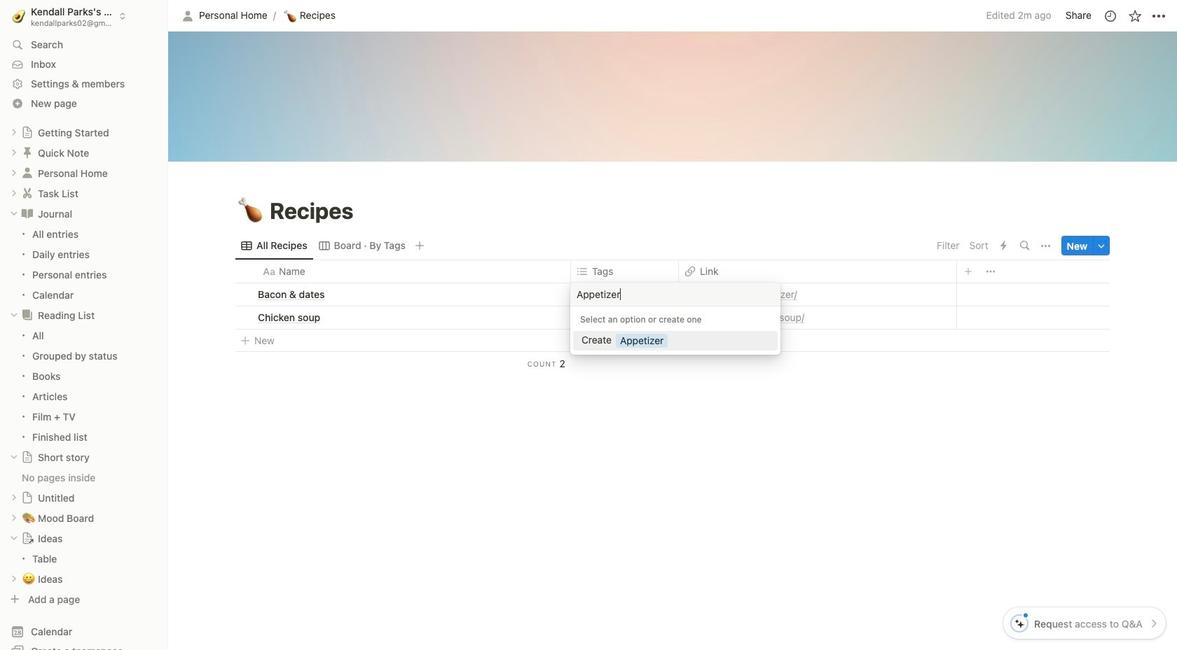 Task type: vqa. For each thing, say whether or not it's contained in the screenshot.
📕 icon
no



Task type: locate. For each thing, give the bounding box(es) containing it.
change page icon image
[[20, 207, 34, 221], [20, 308, 34, 322], [21, 451, 34, 464], [21, 533, 34, 545]]

favorite image
[[1128, 9, 1142, 23]]

create and view automations image
[[1001, 241, 1007, 251]]

1 vertical spatial group
[[0, 326, 168, 447]]

1 group from the top
[[0, 224, 168, 305]]

2 group from the top
[[0, 326, 168, 447]]

2 tab from the left
[[313, 236, 411, 256]]

tab
[[235, 236, 313, 256], [313, 236, 411, 256]]

🍗 image
[[238, 195, 263, 228]]

🍗 image
[[284, 7, 296, 23]]

0 vertical spatial group
[[0, 224, 168, 305]]

tab list
[[235, 232, 933, 260]]

group
[[0, 224, 168, 305], [0, 326, 168, 447]]



Task type: describe. For each thing, give the bounding box(es) containing it.
updates image
[[1103, 9, 1117, 23]]

1 tab from the left
[[235, 236, 313, 256]]

🥑 image
[[12, 7, 25, 25]]

Search for an option... text field
[[577, 289, 770, 301]]



